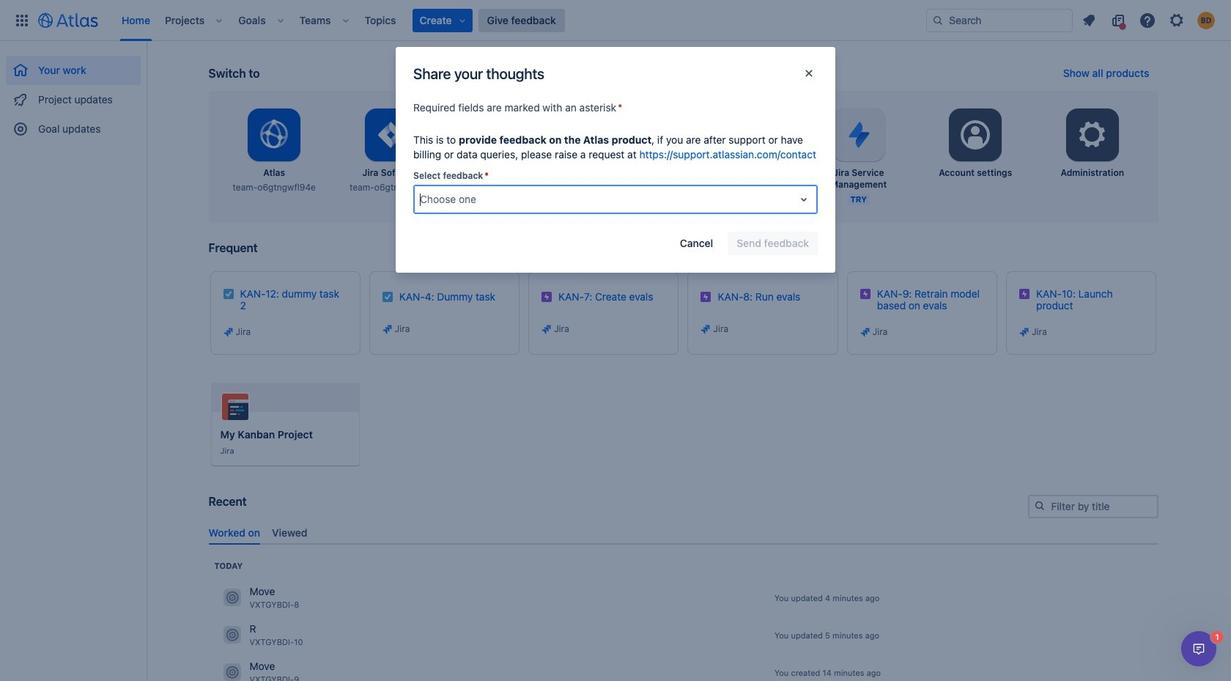 Task type: vqa. For each thing, say whether or not it's contained in the screenshot.
Account 'icon'
no



Task type: locate. For each thing, give the bounding box(es) containing it.
search image
[[1034, 500, 1046, 512]]

Search field
[[927, 8, 1073, 32]]

townsquare image
[[223, 589, 241, 607]]

heading
[[214, 560, 243, 572]]

top element
[[9, 0, 927, 41]]

close modal image
[[801, 65, 818, 82]]

townsquare image
[[223, 626, 241, 644], [223, 664, 241, 681]]

search image
[[933, 14, 944, 26]]

jira image
[[382, 323, 394, 335], [541, 323, 553, 335], [701, 323, 712, 335], [223, 326, 234, 338], [223, 326, 234, 338], [1019, 326, 1031, 338]]

settings image
[[1075, 117, 1111, 153]]

tab list
[[203, 520, 1165, 545]]

1 vertical spatial townsquare image
[[223, 664, 241, 681]]

1 townsquare image from the top
[[223, 626, 241, 644]]

banner
[[0, 0, 1232, 41]]

0 vertical spatial townsquare image
[[223, 626, 241, 644]]

None search field
[[927, 8, 1073, 32]]

group
[[6, 41, 141, 148]]

jira image
[[382, 323, 394, 335], [541, 323, 553, 335], [701, 323, 712, 335], [860, 326, 872, 338], [860, 326, 872, 338], [1019, 326, 1031, 338]]

None text field
[[420, 192, 423, 207]]



Task type: describe. For each thing, give the bounding box(es) containing it.
open image
[[796, 191, 813, 208]]

Filter by title field
[[1030, 496, 1157, 517]]

settings image
[[958, 117, 994, 153]]

help image
[[1139, 11, 1157, 29]]

2 townsquare image from the top
[[223, 664, 241, 681]]



